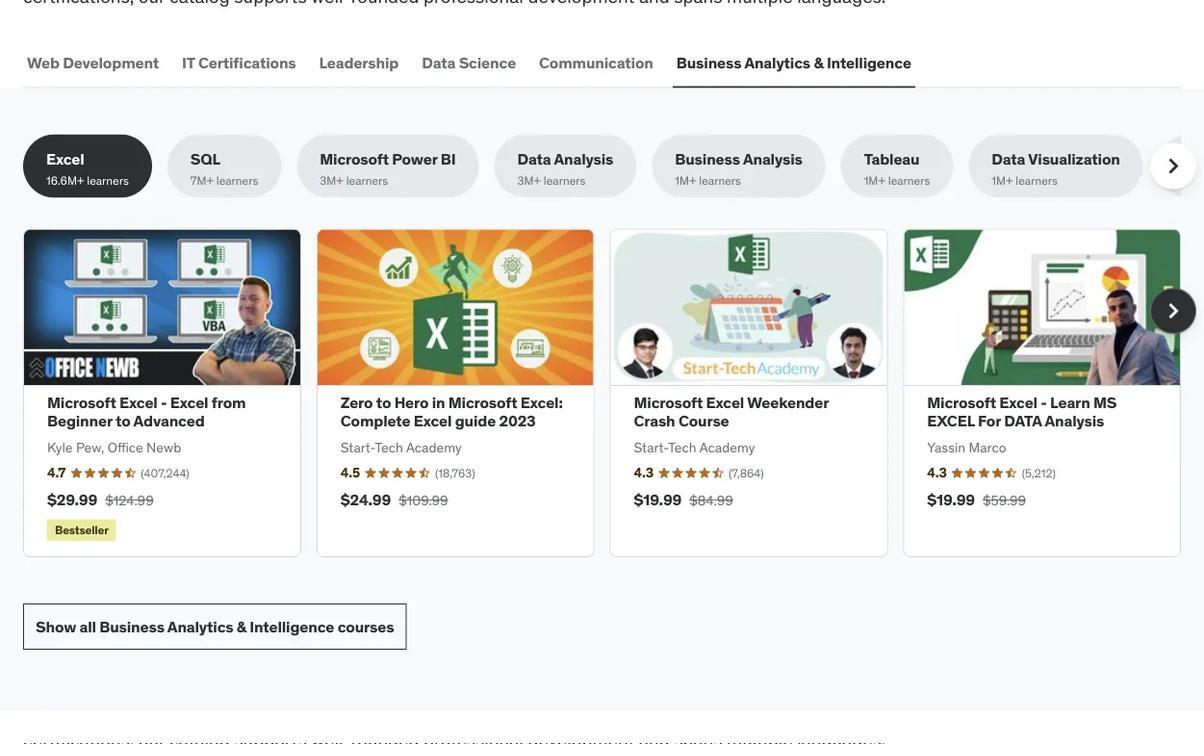 Task type: describe. For each thing, give the bounding box(es) containing it.
excel right beginner
[[119, 393, 158, 412]]

advanced
[[133, 411, 205, 431]]

microsoft excel - excel from beginner to advanced link
[[47, 393, 246, 431]]

hero
[[394, 393, 429, 412]]

learners inside "sql 7m+ learners"
[[216, 173, 258, 188]]

microsoft excel - learn ms excel for data analysis link
[[927, 393, 1117, 431]]

from
[[212, 393, 246, 412]]

crash
[[634, 411, 675, 431]]

excel inside excel 16.6m+ learners
[[46, 149, 84, 169]]

microsoft excel - learn ms excel for data analysis
[[927, 393, 1117, 431]]

- for excel
[[161, 393, 167, 412]]

all
[[79, 617, 96, 636]]

sql
[[190, 149, 220, 169]]

analysis for data analysis
[[554, 149, 614, 169]]

microsoft for microsoft excel - excel from beginner to advanced
[[47, 393, 116, 412]]

excel left from
[[170, 393, 208, 412]]

excel
[[927, 411, 975, 431]]

learners inside data analysis 3m+ learners
[[544, 173, 586, 188]]

it certifications button
[[178, 40, 300, 86]]

3m+ inside microsoft power bi 3m+ learners
[[320, 173, 343, 188]]

excel inside microsoft excel weekender crash course
[[706, 393, 744, 412]]

learners inside the tableau 1m+ learners
[[888, 173, 930, 188]]

bi
[[441, 149, 456, 169]]

it certifications
[[182, 53, 296, 73]]

zero to hero in microsoft excel: complete excel guide 2023
[[341, 393, 563, 431]]

business for business analytics & intelligence
[[677, 53, 742, 73]]

data science button
[[418, 40, 520, 86]]

0 horizontal spatial intelligence
[[250, 617, 334, 636]]

communication button
[[535, 40, 657, 86]]

data for data analysis 3m+ learners
[[517, 149, 551, 169]]

visualization
[[1028, 149, 1120, 169]]

microsoft excel - excel from beginner to advanced
[[47, 393, 246, 431]]

microsoft excel weekender crash course link
[[634, 393, 829, 431]]

ms
[[1094, 393, 1117, 412]]

0 horizontal spatial &
[[237, 617, 246, 636]]

to inside the zero to hero in microsoft excel: complete excel guide 2023
[[376, 393, 391, 412]]

business for business analysis 1m+ learners
[[675, 149, 740, 169]]

leadership
[[319, 53, 399, 73]]

business analytics & intelligence
[[677, 53, 911, 73]]

2023
[[499, 411, 536, 431]]

development
[[63, 53, 159, 73]]

tableau
[[864, 149, 920, 169]]

data science
[[422, 53, 516, 73]]

business analytics & intelligence button
[[673, 40, 915, 86]]

leadership button
[[315, 40, 403, 86]]

web development
[[27, 53, 159, 73]]

topic filters element
[[23, 134, 1204, 198]]

weekender
[[747, 393, 829, 412]]

complete
[[341, 411, 410, 431]]

web
[[27, 53, 60, 73]]

next image
[[1158, 296, 1189, 326]]

to inside microsoft excel - excel from beginner to advanced
[[116, 411, 130, 431]]

show all business analytics & intelligence courses
[[36, 617, 394, 636]]

communication
[[539, 53, 653, 73]]

carousel element
[[23, 229, 1197, 557]]

learners inside excel 16.6m+ learners
[[87, 173, 129, 188]]

data for data visualization 1m+ learners
[[992, 149, 1026, 169]]

courses
[[338, 617, 394, 636]]



Task type: locate. For each thing, give the bounding box(es) containing it.
microsoft power bi 3m+ learners
[[320, 149, 456, 188]]

data inside data science button
[[422, 53, 456, 73]]

business inside business analytics & intelligence button
[[677, 53, 742, 73]]

excel left guide
[[414, 411, 452, 431]]

2 vertical spatial business
[[99, 617, 164, 636]]

it
[[182, 53, 195, 73]]

2 - from the left
[[1041, 393, 1047, 412]]

6 learners from the left
[[888, 173, 930, 188]]

0 vertical spatial business
[[677, 53, 742, 73]]

excel inside microsoft excel - learn ms excel for data analysis
[[1000, 393, 1038, 412]]

3 1m+ from the left
[[992, 173, 1013, 188]]

analytics inside business analytics & intelligence button
[[745, 53, 811, 73]]

analysis
[[554, 149, 614, 169], [743, 149, 803, 169], [1045, 411, 1104, 431]]

1m+ inside data visualization 1m+ learners
[[992, 173, 1013, 188]]

learners
[[87, 173, 129, 188], [216, 173, 258, 188], [346, 173, 388, 188], [544, 173, 586, 188], [699, 173, 741, 188], [888, 173, 930, 188], [1016, 173, 1058, 188]]

excel left learn
[[1000, 393, 1038, 412]]

analysis inside business analysis 1m+ learners
[[743, 149, 803, 169]]

-
[[161, 393, 167, 412], [1041, 393, 1047, 412]]

1 3m+ from the left
[[320, 173, 343, 188]]

1 1m+ from the left
[[675, 173, 696, 188]]

1 horizontal spatial 3m+
[[517, 173, 541, 188]]

data
[[422, 53, 456, 73], [517, 149, 551, 169], [992, 149, 1026, 169]]

intelligence
[[827, 53, 911, 73], [250, 617, 334, 636]]

0 horizontal spatial analysis
[[554, 149, 614, 169]]

beginner
[[47, 411, 112, 431]]

analytics inside show all business analytics & intelligence courses link
[[167, 617, 233, 636]]

16.6m+
[[46, 173, 84, 188]]

0 horizontal spatial data
[[422, 53, 456, 73]]

- left learn
[[1041, 393, 1047, 412]]

- for learn
[[1041, 393, 1047, 412]]

0 horizontal spatial 1m+
[[675, 173, 696, 188]]

&
[[814, 53, 824, 73], [237, 617, 246, 636]]

1m+ for business analysis
[[675, 173, 696, 188]]

data analysis 3m+ learners
[[517, 149, 614, 188]]

excel 16.6m+ learners
[[46, 149, 129, 188]]

next image
[[1158, 151, 1189, 182]]

0 horizontal spatial to
[[116, 411, 130, 431]]

- inside microsoft excel - excel from beginner to advanced
[[161, 393, 167, 412]]

1 horizontal spatial analytics
[[745, 53, 811, 73]]

2 horizontal spatial analysis
[[1045, 411, 1104, 431]]

excel up "16.6m+"
[[46, 149, 84, 169]]

show all business analytics & intelligence courses link
[[23, 604, 407, 650]]

microsoft inside microsoft excel - learn ms excel for data analysis
[[927, 393, 996, 412]]

2 horizontal spatial 1m+
[[992, 173, 1013, 188]]

data inside data analysis 3m+ learners
[[517, 149, 551, 169]]

0 horizontal spatial -
[[161, 393, 167, 412]]

2 learners from the left
[[216, 173, 258, 188]]

show
[[36, 617, 76, 636]]

7m+
[[190, 173, 214, 188]]

business inside business analysis 1m+ learners
[[675, 149, 740, 169]]

analysis inside microsoft excel - learn ms excel for data analysis
[[1045, 411, 1104, 431]]

0 vertical spatial analytics
[[745, 53, 811, 73]]

microsoft
[[320, 149, 389, 169], [47, 393, 116, 412], [448, 393, 517, 412], [634, 393, 703, 412], [927, 393, 996, 412]]

1 horizontal spatial intelligence
[[827, 53, 911, 73]]

microsoft inside the zero to hero in microsoft excel: complete excel guide 2023
[[448, 393, 517, 412]]

learners inside data visualization 1m+ learners
[[1016, 173, 1058, 188]]

microsoft for microsoft excel weekender crash course
[[634, 393, 703, 412]]

data visualization 1m+ learners
[[992, 149, 1120, 188]]

1 horizontal spatial to
[[376, 393, 391, 412]]

1 vertical spatial business
[[675, 149, 740, 169]]

data inside data visualization 1m+ learners
[[992, 149, 1026, 169]]

1 vertical spatial &
[[237, 617, 246, 636]]

microsoft inside microsoft excel weekender crash course
[[634, 393, 703, 412]]

zero
[[341, 393, 373, 412]]

1 vertical spatial intelligence
[[250, 617, 334, 636]]

3m+
[[320, 173, 343, 188], [517, 173, 541, 188]]

power
[[392, 149, 437, 169]]

microsoft inside microsoft excel - excel from beginner to advanced
[[47, 393, 116, 412]]

0 horizontal spatial analytics
[[167, 617, 233, 636]]

0 vertical spatial intelligence
[[827, 53, 911, 73]]

data
[[1004, 411, 1042, 431]]

zero to hero in microsoft excel: complete excel guide 2023 link
[[341, 393, 563, 431]]

1m+
[[675, 173, 696, 188], [864, 173, 886, 188], [992, 173, 1013, 188]]

microsoft inside microsoft power bi 3m+ learners
[[320, 149, 389, 169]]

1m+ for data visualization
[[992, 173, 1013, 188]]

2 horizontal spatial data
[[992, 149, 1026, 169]]

1 horizontal spatial -
[[1041, 393, 1047, 412]]

guide
[[455, 411, 496, 431]]

1m+ inside the tableau 1m+ learners
[[864, 173, 886, 188]]

excel inside the zero to hero in microsoft excel: complete excel guide 2023
[[414, 411, 452, 431]]

intelligence inside button
[[827, 53, 911, 73]]

microsoft for microsoft excel - learn ms excel for data analysis
[[927, 393, 996, 412]]

to right beginner
[[116, 411, 130, 431]]

1 horizontal spatial &
[[814, 53, 824, 73]]

certifications
[[198, 53, 296, 73]]

1 horizontal spatial analysis
[[743, 149, 803, 169]]

analysis for business analysis
[[743, 149, 803, 169]]

excel left weekender
[[706, 393, 744, 412]]

analytics
[[745, 53, 811, 73], [167, 617, 233, 636]]

tableau 1m+ learners
[[864, 149, 930, 188]]

0 vertical spatial &
[[814, 53, 824, 73]]

microsoft for microsoft power bi 3m+ learners
[[320, 149, 389, 169]]

for
[[978, 411, 1001, 431]]

data left science
[[422, 53, 456, 73]]

0 horizontal spatial 3m+
[[320, 173, 343, 188]]

data for data science
[[422, 53, 456, 73]]

1 horizontal spatial 1m+
[[864, 173, 886, 188]]

1 vertical spatial analytics
[[167, 617, 233, 636]]

excel:
[[521, 393, 563, 412]]

learn
[[1050, 393, 1090, 412]]

business
[[677, 53, 742, 73], [675, 149, 740, 169], [99, 617, 164, 636]]

3m+ inside data analysis 3m+ learners
[[517, 173, 541, 188]]

1 horizontal spatial data
[[517, 149, 551, 169]]

to
[[376, 393, 391, 412], [116, 411, 130, 431]]

learners inside business analysis 1m+ learners
[[699, 173, 741, 188]]

sql 7m+ learners
[[190, 149, 258, 188]]

in
[[432, 393, 445, 412]]

excel
[[46, 149, 84, 169], [119, 393, 158, 412], [170, 393, 208, 412], [706, 393, 744, 412], [1000, 393, 1038, 412], [414, 411, 452, 431]]

course
[[679, 411, 729, 431]]

1 - from the left
[[161, 393, 167, 412]]

science
[[459, 53, 516, 73]]

- left from
[[161, 393, 167, 412]]

2 3m+ from the left
[[517, 173, 541, 188]]

- inside microsoft excel - learn ms excel for data analysis
[[1041, 393, 1047, 412]]

3 learners from the left
[[346, 173, 388, 188]]

5 learners from the left
[[699, 173, 741, 188]]

4 learners from the left
[[544, 173, 586, 188]]

learners inside microsoft power bi 3m+ learners
[[346, 173, 388, 188]]

analysis inside data analysis 3m+ learners
[[554, 149, 614, 169]]

to right zero
[[376, 393, 391, 412]]

business inside show all business analytics & intelligence courses link
[[99, 617, 164, 636]]

& inside button
[[814, 53, 824, 73]]

data right bi
[[517, 149, 551, 169]]

1 learners from the left
[[87, 173, 129, 188]]

2 1m+ from the left
[[864, 173, 886, 188]]

1m+ inside business analysis 1m+ learners
[[675, 173, 696, 188]]

data left visualization
[[992, 149, 1026, 169]]

web development button
[[23, 40, 163, 86]]

microsoft excel weekender crash course
[[634, 393, 829, 431]]

7 learners from the left
[[1016, 173, 1058, 188]]

business analysis 1m+ learners
[[675, 149, 803, 188]]



Task type: vqa. For each thing, say whether or not it's contained in the screenshot.
the 'learners' within the Data Visualization 1M+ learners
yes



